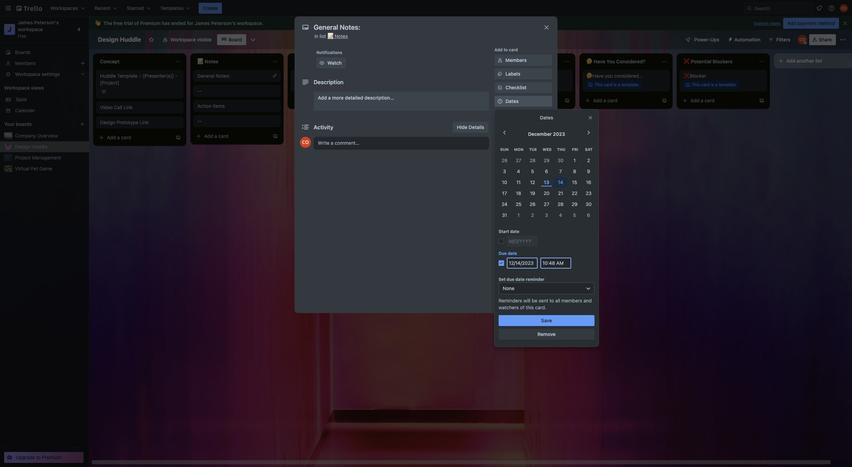 Task type: locate. For each thing, give the bounding box(es) containing it.
december
[[528, 131, 552, 137]]

members link
[[495, 55, 552, 66], [0, 58, 89, 69]]

2 template. from the left
[[524, 82, 542, 87]]

0 horizontal spatial 26 button
[[498, 155, 512, 166]]

of left this
[[520, 305, 525, 311]]

huddle inside board name text box
[[120, 36, 141, 43]]

[project]
[[100, 80, 119, 86]]

add down 24
[[506, 209, 515, 214]]

0 horizontal spatial james
[[18, 20, 33, 25]]

sm image
[[725, 34, 735, 44], [319, 60, 325, 66], [497, 125, 504, 132], [497, 263, 504, 270], [497, 280, 504, 287]]

6 down '23' button
[[587, 212, 590, 218]]

template
[[117, 73, 138, 79]]

christina overa (christinaovera) image
[[300, 137, 311, 148]]

peterson's
[[34, 20, 59, 25], [211, 20, 236, 26]]

3 template. from the left
[[622, 82, 640, 87]]

27 for the bottom 27 button
[[544, 202, 549, 207]]

1 -- from the top
[[197, 88, 202, 94]]

0 vertical spatial share button
[[809, 34, 836, 45]]

1 vertical spatial huddle
[[100, 73, 116, 79]]

ended
[[171, 20, 186, 26]]

1 horizontal spatial to
[[504, 47, 508, 52]]

1 vertical spatial workspace
[[4, 85, 30, 91]]

0 horizontal spatial 6
[[545, 169, 548, 174]]

template. for about...?]
[[524, 82, 542, 87]]

premium left the has
[[140, 20, 161, 26]]

29 button down 22
[[568, 199, 582, 210]]

sm image inside "automation" button
[[725, 34, 735, 44]]

card down the ❌blocker
[[701, 82, 710, 87]]

christina overa (christinaovera) image
[[840, 4, 848, 12], [798, 35, 807, 45]]

👋
[[95, 20, 101, 26]]

1 horizontal spatial 3
[[545, 212, 548, 218]]

1 sm image from the top
[[497, 57, 504, 64]]

add left payment
[[788, 20, 796, 26]]

27 button up figma
[[512, 155, 526, 166]]

archive link
[[495, 278, 552, 289]]

0 vertical spatial huddle
[[120, 36, 141, 43]]

2 horizontal spatial ups
[[711, 37, 720, 42]]

- inside huddle template :: [presenter(s)] - [project]
[[175, 73, 177, 79]]

sm image inside checklist link
[[497, 84, 504, 91]]

3 sm image from the top
[[497, 84, 504, 91]]

6 button down '23' button
[[582, 210, 596, 221]]

add a card button down action items link
[[193, 131, 270, 142]]

📝
[[327, 33, 334, 39]]

1 vertical spatial automation
[[495, 198, 518, 203]]

add a card up close popover icon
[[593, 98, 618, 103]]

add a card for ❌blocker
[[691, 98, 715, 103]]

0 horizontal spatial 29
[[544, 158, 550, 164]]

general notes:
[[197, 73, 230, 79]]

premium right upgrade
[[42, 455, 61, 461]]

huddle inside huddle template :: [presenter(s)] - [project]
[[100, 73, 116, 79]]

workspace inside 'james peterson's workspace free'
[[18, 26, 43, 32]]

1 for leftmost '1' button
[[518, 212, 520, 218]]

sm image down '🙋question'
[[497, 84, 504, 91]]

workspace up free
[[18, 26, 43, 32]]

-- link
[[197, 88, 277, 95], [197, 118, 277, 125]]

design for design prototype link 'link'
[[100, 120, 115, 125]]

1 template. from the left
[[330, 82, 348, 87]]

add inside button
[[506, 209, 515, 214]]

automation
[[735, 37, 761, 42], [495, 198, 518, 203]]

reminders will be sent to all members and watchers of this card.
[[499, 298, 592, 311]]

create from template… image
[[370, 98, 375, 103], [565, 98, 570, 103], [662, 98, 667, 103], [759, 98, 765, 103], [273, 134, 278, 139], [175, 135, 181, 140]]

virtual
[[15, 166, 29, 172]]

0 horizontal spatial 2
[[531, 212, 534, 218]]

5 up 12
[[531, 169, 534, 174]]

j link
[[4, 24, 15, 35]]

search image
[[747, 5, 752, 11]]

create from template… image for 👍positive [i really liked...]
[[370, 98, 375, 103]]

members link up labels "link"
[[495, 55, 552, 66]]

sm image inside copy link
[[497, 249, 504, 256]]

0 horizontal spatial workspace
[[4, 85, 30, 91]]

0 horizontal spatial members
[[15, 60, 36, 66]]

27 down "mon"
[[516, 158, 521, 164]]

0 horizontal spatial 28
[[530, 158, 536, 164]]

🙋question [what about...?]
[[489, 73, 552, 79]]

design inside board name text box
[[98, 36, 118, 43]]

to for premium
[[36, 455, 41, 461]]

button
[[516, 209, 531, 214]]

add a card button
[[290, 95, 367, 106], [485, 95, 562, 106], [582, 95, 659, 106], [680, 95, 756, 106], [193, 131, 270, 142], [96, 132, 173, 143]]

design huddle link
[[15, 144, 85, 150]]

3 up 10
[[503, 169, 506, 174]]

calendar
[[15, 108, 35, 113]]

add a card down design prototype link
[[107, 135, 131, 140]]

template. for really
[[330, 82, 348, 87]]

table link
[[15, 96, 85, 103]]

27 button down 20
[[540, 199, 554, 210]]

add a card button down ❌blocker link
[[680, 95, 756, 106]]

0 vertical spatial workspace
[[237, 20, 262, 26]]

None text field
[[310, 21, 536, 34]]

template. down 👍positive [i really liked...] link
[[330, 82, 348, 87]]

a down 🙋question [what about...?]
[[521, 82, 523, 87]]

0 horizontal spatial dates
[[506, 98, 519, 104]]

add button
[[506, 209, 531, 214]]

0 horizontal spatial 30
[[558, 158, 564, 164]]

create from template… image for 🙋question [what about...?]
[[565, 98, 570, 103]]

sm image left make
[[497, 263, 504, 270]]

1 vertical spatial 2
[[531, 212, 534, 218]]

date up the move
[[510, 229, 519, 234]]

template. down considered...
[[622, 82, 640, 87]]

4 button up 11
[[512, 166, 526, 177]]

1 vertical spatial 1
[[518, 212, 520, 218]]

0 horizontal spatial list
[[320, 33, 326, 39]]

🤔have you considered...
[[586, 73, 643, 79]]

4 button
[[512, 166, 526, 177], [554, 210, 568, 221]]

0 horizontal spatial christina overa (christinaovera) image
[[798, 35, 807, 45]]

sm image down start
[[497, 236, 504, 243]]

0 vertical spatial link
[[124, 104, 133, 110]]

👋 the free trial of premium has ended for james peterson's workspace .
[[95, 20, 264, 26]]

design huddle inside board name text box
[[98, 36, 141, 43]]

3 down the 20 button
[[545, 212, 548, 218]]

members for rightmost members link
[[506, 57, 527, 63]]

1 horizontal spatial members
[[506, 57, 527, 63]]

27 down the 20 button
[[544, 202, 549, 207]]

1 horizontal spatial share
[[819, 37, 832, 42]]

link right call at the left
[[124, 104, 133, 110]]

2 is from the left
[[516, 82, 520, 87]]

card down 🤔have you considered...
[[608, 98, 618, 103]]

add a more detailed description… link
[[314, 92, 489, 111]]

sm image left 'due'
[[497, 280, 504, 287]]

link inside 'link'
[[140, 120, 149, 125]]

14
[[558, 180, 563, 185]]

19
[[530, 191, 535, 196]]

3 button
[[498, 166, 512, 177], [540, 210, 554, 221]]

1 horizontal spatial 30
[[586, 202, 592, 207]]

sm image left copy
[[497, 249, 504, 256]]

1 horizontal spatial 6
[[587, 212, 590, 218]]

huddle up project management
[[32, 144, 48, 150]]

Add time text field
[[541, 258, 571, 269]]

sm image
[[497, 57, 504, 64], [497, 71, 504, 77], [497, 84, 504, 91], [497, 236, 504, 243], [497, 249, 504, 256]]

1 this card is a template. from the left
[[303, 82, 348, 87]]

sm image inside the "archive" link
[[497, 280, 504, 287]]

1 vertical spatial power-
[[495, 157, 509, 162]]

1 vertical spatial 29 button
[[568, 199, 582, 210]]

ups inside add power-ups link
[[532, 181, 541, 186]]

0 vertical spatial 1
[[574, 158, 576, 164]]

to inside reminders will be sent to all members and watchers of this card.
[[550, 298, 554, 304]]

automation inside button
[[735, 37, 761, 42]]

2 right button
[[531, 212, 534, 218]]

workspace inside "button"
[[171, 37, 196, 42]]

power- inside button
[[694, 37, 711, 42]]

1 vertical spatial share button
[[495, 292, 552, 302]]

3 button up 10
[[498, 166, 512, 177]]

0 horizontal spatial link
[[124, 104, 133, 110]]

add a card button down checklist link
[[485, 95, 562, 106]]

1 vertical spatial -- link
[[197, 118, 277, 125]]

show menu image
[[840, 36, 846, 43]]

share down none
[[506, 294, 519, 300]]

sm image for members
[[497, 57, 504, 64]]

design for design huddle link
[[15, 144, 30, 150]]

0 vertical spatial --
[[197, 88, 202, 94]]

banner
[[89, 16, 852, 30]]

sm image inside cover link
[[497, 125, 504, 132]]

30 down '23' button
[[586, 202, 592, 207]]

james
[[18, 20, 33, 25], [195, 20, 210, 26]]

huddle template :: [presenter(s)] - [project]
[[100, 73, 177, 86]]

26 for "26" button to the right
[[530, 202, 536, 207]]

workspace for workspace views
[[4, 85, 30, 91]]

Search field
[[752, 3, 812, 13]]

28 button down 21
[[554, 199, 568, 210]]

design
[[98, 36, 118, 43], [100, 120, 115, 125], [15, 144, 30, 150]]

5 sm image from the top
[[497, 249, 504, 256]]

1 vertical spatial 1 button
[[512, 210, 526, 221]]

details
[[469, 124, 484, 130]]

this down '🙋question'
[[497, 82, 506, 87]]

project
[[15, 155, 31, 161]]

12
[[530, 180, 535, 185]]

0 horizontal spatial 1 button
[[512, 210, 526, 221]]

prototype
[[117, 120, 138, 125]]

0 horizontal spatial 4 button
[[512, 166, 526, 177]]

1 this from the left
[[303, 82, 311, 87]]

0 vertical spatial dates
[[506, 98, 519, 104]]

4 template. from the left
[[719, 82, 737, 87]]

this card is a template. down 🙋question [what about...?]
[[497, 82, 542, 87]]

7
[[559, 169, 562, 174]]

sm image inside labels "link"
[[497, 71, 504, 77]]

1 button
[[568, 155, 582, 166], [512, 210, 526, 221]]

26 button down 19
[[526, 199, 540, 210]]

is for [i
[[322, 82, 325, 87]]

4 this from the left
[[692, 82, 700, 87]]

link down "video call link" link
[[140, 120, 149, 125]]

this card is a template. for [i
[[303, 82, 348, 87]]

add a card down "checklist"
[[496, 98, 520, 103]]

add a card down description
[[301, 98, 326, 103]]

1 horizontal spatial 26
[[530, 202, 536, 207]]

1 is from the left
[[322, 82, 325, 87]]

1 horizontal spatial 2
[[587, 158, 590, 164]]

6 button
[[540, 166, 554, 177], [582, 210, 596, 221]]

3 this from the left
[[595, 82, 603, 87]]

2 horizontal spatial to
[[550, 298, 554, 304]]

j
[[8, 25, 12, 33]]

this down 👍positive
[[303, 82, 311, 87]]

share button up this
[[495, 292, 552, 302]]

sm image inside the make template link
[[497, 263, 504, 270]]

0 vertical spatial 6
[[545, 169, 548, 174]]

0 horizontal spatial workspace
[[18, 26, 43, 32]]

-- up action
[[197, 88, 202, 94]]

add payment method
[[788, 20, 835, 26]]

link for design prototype link
[[140, 120, 149, 125]]

power-ups
[[694, 37, 720, 42], [495, 157, 517, 162]]

watchers
[[499, 305, 519, 311]]

0 vertical spatial automation
[[735, 37, 761, 42]]

automation down explore
[[735, 37, 761, 42]]

close popover image
[[588, 115, 593, 121]]

1 horizontal spatial of
[[520, 305, 525, 311]]

a down 🤔have you considered...
[[618, 82, 620, 87]]

design down video
[[100, 120, 115, 125]]

of right the trial
[[134, 20, 139, 26]]

5 button down 22 button
[[568, 210, 582, 221]]

customize views image
[[250, 36, 256, 43]]

3 is from the left
[[614, 82, 617, 87]]

sun
[[500, 147, 509, 152]]

0 horizontal spatial 3
[[503, 169, 506, 174]]

3 this card is a template. from the left
[[595, 82, 640, 87]]

0 vertical spatial 29 button
[[540, 155, 554, 166]]

29 down 22 button
[[572, 202, 578, 207]]

power-ups inside button
[[694, 37, 720, 42]]

31 button
[[498, 210, 512, 221]]

0 horizontal spatial peterson's
[[34, 20, 59, 25]]

30 for the right "30" button
[[586, 202, 592, 207]]

26
[[502, 158, 508, 164], [530, 202, 536, 207]]

add a card button for ❌blocker
[[680, 95, 756, 106]]

upgrade
[[16, 455, 35, 461]]

design down the
[[98, 36, 118, 43]]

link for video call link
[[124, 104, 133, 110]]

sm image inside move link
[[497, 236, 504, 243]]

peterson's up boards link
[[34, 20, 59, 25]]

29 down wed
[[544, 158, 550, 164]]

thu
[[557, 147, 566, 152]]

add down 👍positive
[[301, 98, 311, 103]]

0 vertical spatial 6 button
[[540, 166, 554, 177]]

edit card image
[[272, 73, 277, 78]]

of inside reminders will be sent to all members and watchers of this card.
[[520, 305, 525, 311]]

for
[[187, 20, 193, 26]]

0 horizontal spatial 27 button
[[512, 155, 526, 166]]

explore plans
[[754, 21, 781, 26]]

0 vertical spatial design
[[98, 36, 118, 43]]

will
[[524, 298, 531, 304]]

ups left 13
[[532, 181, 541, 186]]

5 button up 12
[[526, 166, 540, 177]]

workspace
[[237, 20, 262, 26], [18, 26, 43, 32]]

0 vertical spatial 28
[[530, 158, 536, 164]]

28 button
[[526, 155, 540, 166], [554, 199, 568, 210]]

ups
[[711, 37, 720, 42], [509, 157, 517, 162], [532, 181, 541, 186]]

james up free
[[18, 20, 33, 25]]

2
[[587, 158, 590, 164], [531, 212, 534, 218]]

1 horizontal spatial 1 button
[[568, 155, 582, 166]]

sm image inside "watch" button
[[319, 60, 325, 66]]

11
[[516, 180, 521, 185]]

hide details link
[[453, 122, 488, 133]]

workspace inside banner
[[237, 20, 262, 26]]

1 vertical spatial 4
[[559, 212, 562, 218]]

0 horizontal spatial 26
[[502, 158, 508, 164]]

card down the items
[[218, 133, 228, 139]]

1 horizontal spatial 5 button
[[568, 210, 582, 221]]

5 down 22 button
[[573, 212, 576, 218]]

set due date reminder
[[499, 277, 545, 282]]

james peterson's workspace link
[[18, 20, 60, 32]]

0 horizontal spatial 27
[[516, 158, 521, 164]]

sm image left cover
[[497, 125, 504, 132]]

to for card
[[504, 47, 508, 52]]

0 vertical spatial power-
[[694, 37, 711, 42]]

this for 🙋question
[[497, 82, 506, 87]]

to right upgrade
[[36, 455, 41, 461]]

16
[[586, 180, 591, 185]]

views
[[31, 85, 44, 91]]

a down the really at the top left of the page
[[326, 82, 329, 87]]

move link
[[495, 234, 552, 245]]

huddle
[[120, 36, 141, 43], [100, 73, 116, 79], [32, 144, 48, 150]]

huddle up '[project]'
[[100, 73, 116, 79]]

add to card
[[495, 47, 518, 52]]

sm image right power-ups button
[[725, 34, 735, 44]]

1 horizontal spatial 1
[[574, 158, 576, 164]]

28 button down tue
[[526, 155, 540, 166]]

design inside 'link'
[[100, 120, 115, 125]]

members
[[562, 298, 582, 304]]

-- down action
[[197, 118, 202, 124]]

considered...
[[614, 73, 643, 79]]

add
[[788, 20, 796, 26], [495, 47, 503, 52], [786, 58, 796, 64], [318, 95, 327, 101], [301, 98, 311, 103], [496, 98, 505, 103], [593, 98, 602, 103], [691, 98, 700, 103], [204, 133, 213, 139], [107, 135, 116, 140], [506, 181, 515, 186], [506, 209, 515, 214]]

link
[[124, 104, 133, 110], [140, 120, 149, 125]]

28 down tue
[[530, 158, 536, 164]]

0 horizontal spatial share button
[[495, 292, 552, 302]]

4 is from the left
[[711, 82, 714, 87]]

0 vertical spatial 30
[[558, 158, 564, 164]]

1 horizontal spatial list
[[816, 58, 822, 64]]

start
[[499, 229, 509, 234]]

17
[[502, 191, 507, 196]]

30
[[558, 158, 564, 164], [586, 202, 592, 207]]

sm image for checklist
[[497, 84, 504, 91]]

add down '🙋question'
[[496, 98, 505, 103]]

reminder
[[526, 277, 545, 282]]

1 horizontal spatial 30 button
[[582, 199, 596, 210]]

this
[[526, 305, 534, 311]]

members up labels
[[506, 57, 527, 63]]

15 button
[[568, 177, 582, 188]]

a down description
[[312, 98, 314, 103]]

sm image left watch
[[319, 60, 325, 66]]

0 horizontal spatial 5 button
[[526, 166, 540, 177]]

description…
[[365, 95, 394, 101]]

4 sm image from the top
[[497, 236, 504, 243]]

members
[[506, 57, 527, 63], [15, 60, 36, 66]]

1 horizontal spatial 28
[[558, 202, 564, 207]]

sm image inside members link
[[497, 57, 504, 64]]

1 horizontal spatial share button
[[809, 34, 836, 45]]

2 this card is a template. from the left
[[497, 82, 542, 87]]

add up '🙋question'
[[495, 47, 503, 52]]

action
[[197, 103, 211, 109]]

next month image
[[585, 129, 593, 137]]

0 horizontal spatial 6 button
[[540, 166, 554, 177]]

this card is a template. for [what
[[497, 82, 542, 87]]

3 button down the 20 button
[[540, 210, 554, 221]]

this card is a template. down 🤔have you considered...
[[595, 82, 640, 87]]

29 button
[[540, 155, 554, 166], [568, 199, 582, 210]]

this for 👍positive
[[303, 82, 311, 87]]

1 button up 8
[[568, 155, 582, 166]]

banner containing 👋
[[89, 16, 852, 30]]

2 sm image from the top
[[497, 71, 504, 77]]

1 vertical spatial 4 button
[[554, 210, 568, 221]]

workspace down 👋 the free trial of premium has ended for james peterson's workspace .
[[171, 37, 196, 42]]

sm image for make template
[[497, 263, 504, 270]]

is down 🤔have you considered...
[[614, 82, 617, 87]]

this card is a template. down 👍positive [i really liked...]
[[303, 82, 348, 87]]

1 horizontal spatial 27 button
[[540, 199, 554, 210]]

1 vertical spatial 5
[[573, 212, 576, 218]]

1 vertical spatial 26 button
[[526, 199, 540, 210]]

ups inside power-ups button
[[711, 37, 720, 42]]

this for 🤔have
[[595, 82, 603, 87]]

1 horizontal spatial power-
[[516, 181, 532, 186]]

fri
[[572, 147, 578, 152]]

2 this from the left
[[497, 82, 506, 87]]

1 vertical spatial to
[[550, 298, 554, 304]]

1 horizontal spatial dates
[[540, 115, 553, 121]]

0 vertical spatial 5
[[531, 169, 534, 174]]

add inside banner
[[788, 20, 796, 26]]

sm image left labels
[[497, 71, 504, 77]]

1 horizontal spatial christina overa (christinaovera) image
[[840, 4, 848, 12]]

-- link down action items link
[[197, 118, 277, 125]]

29
[[544, 158, 550, 164], [572, 202, 578, 207]]

1 down 25 button
[[518, 212, 520, 218]]

date for start date
[[510, 229, 519, 234]]

1 horizontal spatial power-ups
[[694, 37, 720, 42]]

dates down "checklist"
[[506, 98, 519, 104]]

action items link
[[197, 103, 277, 110]]

0 horizontal spatial power-ups
[[495, 157, 517, 162]]

0 vertical spatial 26
[[502, 158, 508, 164]]

30 button down 23
[[582, 199, 596, 210]]

6 up 13
[[545, 169, 548, 174]]



Task type: describe. For each thing, give the bounding box(es) containing it.
due
[[499, 251, 507, 256]]

archive
[[506, 280, 523, 286]]

design prototype link link
[[100, 119, 179, 126]]

❌blocker link
[[684, 73, 763, 79]]

0 vertical spatial 1 button
[[568, 155, 582, 166]]

23
[[586, 191, 592, 196]]

1 horizontal spatial 26 button
[[526, 199, 540, 210]]

due
[[507, 277, 514, 282]]

sat
[[585, 147, 593, 152]]

create
[[203, 5, 218, 11]]

sm image for labels
[[497, 71, 504, 77]]

this card is a template. for you
[[595, 82, 640, 87]]

remove
[[538, 332, 556, 338]]

video call link
[[100, 104, 133, 110]]

1 horizontal spatial 29 button
[[568, 199, 582, 210]]

a down you
[[604, 98, 606, 103]]

2 -- from the top
[[197, 118, 202, 124]]

is for [what
[[516, 82, 520, 87]]

general
[[197, 73, 214, 79]]

.
[[262, 20, 264, 26]]

has
[[162, 20, 170, 26]]

1 vertical spatial 6 button
[[582, 210, 596, 221]]

1 vertical spatial 28
[[558, 202, 564, 207]]

11 button
[[512, 177, 526, 188]]

sm image for watch
[[319, 60, 325, 66]]

add a more detailed description…
[[318, 95, 394, 101]]

1 -- link from the top
[[197, 88, 277, 95]]

dates inside dates button
[[506, 98, 519, 104]]

card down "checklist"
[[510, 98, 520, 103]]

james inside 'james peterson's workspace free'
[[18, 20, 33, 25]]

card.
[[535, 305, 546, 311]]

primary element
[[0, 0, 852, 16]]

is for you
[[614, 82, 617, 87]]

0 notifications image
[[815, 4, 823, 12]]

1 vertical spatial 3
[[545, 212, 548, 218]]

add a card button for 🤔have you considered...
[[582, 95, 659, 106]]

more
[[332, 95, 344, 101]]

upgrade to premium link
[[4, 452, 84, 463]]

25 button
[[512, 199, 526, 210]]

1 horizontal spatial james
[[195, 20, 210, 26]]

last month image
[[500, 129, 509, 137]]

action items
[[197, 103, 225, 109]]

23 button
[[582, 188, 596, 199]]

add a card for 🙋question [what about...?]
[[496, 98, 520, 103]]

star or unstar board image
[[149, 37, 154, 42]]

workspace for workspace visible
[[171, 37, 196, 42]]

0 vertical spatial 27 button
[[512, 155, 526, 166]]

0 vertical spatial 28 button
[[526, 155, 540, 166]]

1 horizontal spatial 2 button
[[582, 155, 596, 166]]

1 vertical spatial dates
[[540, 115, 553, 121]]

add down design prototype link
[[107, 135, 116, 140]]

add a card button for 🙋question [what about...?]
[[485, 95, 562, 106]]

add a card down the items
[[204, 133, 228, 139]]

about...?]
[[531, 73, 552, 79]]

create from template… image for 🤔have you considered...
[[662, 98, 667, 103]]

1 vertical spatial 28 button
[[554, 199, 568, 210]]

0 horizontal spatial members link
[[0, 58, 89, 69]]

2 -- link from the top
[[197, 118, 277, 125]]

0 horizontal spatial 29 button
[[540, 155, 554, 166]]

sm image for automation
[[725, 34, 735, 44]]

1 vertical spatial 27 button
[[540, 199, 554, 210]]

0 horizontal spatial 2 button
[[526, 210, 540, 221]]

a inside add a more detailed description… link
[[328, 95, 331, 101]]

save button
[[499, 316, 595, 327]]

1 vertical spatial 5 button
[[568, 210, 582, 221]]

0 vertical spatial 3
[[503, 169, 506, 174]]

notifications
[[317, 50, 342, 55]]

2 for the right '2' button
[[587, 158, 590, 164]]

watch
[[327, 60, 342, 66]]

26 for topmost "26" button
[[502, 158, 508, 164]]

and
[[584, 298, 592, 304]]

card down [i
[[312, 82, 321, 87]]

0 vertical spatial premium
[[140, 20, 161, 26]]

1 horizontal spatial 4
[[559, 212, 562, 218]]

sm image for cover
[[497, 125, 504, 132]]

boards link
[[0, 47, 89, 58]]

free
[[113, 20, 123, 26]]

M/D/YYYY text field
[[507, 258, 538, 269]]

7 button
[[554, 166, 568, 177]]

table
[[15, 97, 27, 102]]

a down the ❌blocker
[[701, 98, 704, 103]]

copy link
[[495, 247, 552, 258]]

items
[[213, 103, 225, 109]]

add power-ups
[[506, 181, 541, 186]]

the
[[103, 20, 112, 26]]

0 horizontal spatial 5
[[531, 169, 534, 174]]

add board image
[[79, 122, 85, 127]]

17 button
[[498, 188, 512, 199]]

📝 notes link
[[327, 33, 348, 39]]

virtual pet game
[[15, 166, 52, 172]]

[i
[[319, 73, 322, 79]]

0 horizontal spatial 3 button
[[498, 166, 512, 177]]

Write a comment text field
[[314, 137, 489, 149]]

members for members link to the left
[[15, 60, 36, 66]]

0 vertical spatial 26 button
[[498, 155, 512, 166]]

1 vertical spatial 6
[[587, 212, 590, 218]]

hide details
[[457, 124, 484, 130]]

0 vertical spatial 4
[[517, 169, 520, 174]]

december 2023
[[528, 131, 565, 137]]

🙋question [what about...?] link
[[489, 73, 569, 79]]

2023
[[553, 131, 565, 137]]

template. for considered...
[[622, 82, 640, 87]]

0 vertical spatial 4 button
[[512, 166, 526, 177]]

add down action items
[[204, 133, 213, 139]]

0 vertical spatial of
[[134, 20, 139, 26]]

your boards with 4 items element
[[4, 120, 69, 128]]

add a card for 🤔have you considered...
[[593, 98, 618, 103]]

1 vertical spatial premium
[[42, 455, 61, 461]]

project management link
[[15, 154, 85, 161]]

1 vertical spatial 3 button
[[540, 210, 554, 221]]

1 horizontal spatial 4 button
[[554, 210, 568, 221]]

29 for the right 29 button
[[572, 202, 578, 207]]

Board name text field
[[95, 34, 145, 45]]

none
[[503, 286, 515, 292]]

move
[[506, 236, 518, 242]]

4 this card is a template. from the left
[[692, 82, 737, 87]]

boards
[[16, 121, 32, 127]]

0 vertical spatial share
[[819, 37, 832, 42]]

automation button
[[725, 34, 765, 45]]

workspace visible button
[[158, 34, 216, 45]]

make
[[506, 263, 518, 269]]

reminders
[[499, 298, 522, 304]]

1 horizontal spatial 5
[[573, 212, 576, 218]]

workspace visible
[[171, 37, 212, 42]]

a down design prototype link
[[117, 135, 120, 140]]

sm image for archive
[[497, 280, 504, 287]]

add up close popover icon
[[593, 98, 602, 103]]

M/D/YYYY text field
[[507, 236, 538, 247]]

filters
[[776, 37, 790, 42]]

2 vertical spatial date
[[516, 277, 525, 282]]

boards
[[15, 49, 31, 55]]

board link
[[217, 34, 246, 45]]

cover
[[506, 126, 519, 132]]

27 for the top 27 button
[[516, 158, 521, 164]]

18
[[516, 191, 521, 196]]

👍positive [i really liked...]
[[295, 73, 353, 79]]

30 for the left "30" button
[[558, 158, 564, 164]]

design huddle inside design huddle link
[[15, 144, 48, 150]]

29 for the leftmost 29 button
[[544, 158, 550, 164]]

liked...]
[[337, 73, 353, 79]]

checklist link
[[495, 82, 552, 93]]

visible
[[197, 37, 212, 42]]

card down you
[[604, 82, 613, 87]]

a down "checklist"
[[506, 98, 509, 103]]

add left 11
[[506, 181, 515, 186]]

21
[[558, 191, 563, 196]]

card down ❌blocker link
[[705, 98, 715, 103]]

workspace views
[[4, 85, 44, 91]]

wave image
[[95, 20, 101, 26]]

game
[[39, 166, 52, 172]]

figma
[[506, 167, 519, 173]]

company overview
[[15, 133, 58, 139]]

a down the items
[[214, 133, 217, 139]]

open information menu image
[[828, 5, 835, 12]]

8 button
[[568, 166, 582, 177]]

21 button
[[554, 188, 568, 199]]

add down the ❌blocker
[[691, 98, 700, 103]]

card up labels
[[509, 47, 518, 52]]

add left more
[[318, 95, 327, 101]]

22
[[572, 191, 578, 196]]

card left more
[[316, 98, 326, 103]]

1 vertical spatial christina overa (christinaovera) image
[[798, 35, 807, 45]]

1 horizontal spatial members link
[[495, 55, 552, 66]]

in
[[314, 33, 318, 39]]

wed
[[543, 147, 552, 152]]

card down labels
[[507, 82, 515, 87]]

create from template… image for ❌blocker
[[759, 98, 765, 103]]

list inside add another list button
[[816, 58, 822, 64]]

company overview link
[[15, 133, 85, 139]]

add a card button down design prototype link 'link'
[[96, 132, 173, 143]]

sm image for copy
[[497, 249, 504, 256]]

🤔have
[[586, 73, 604, 79]]

0 vertical spatial 5 button
[[526, 166, 540, 177]]

dates button
[[495, 96, 552, 107]]

set
[[499, 277, 506, 282]]

add left another
[[786, 58, 796, 64]]

peterson's inside 'james peterson's workspace free'
[[34, 20, 59, 25]]

notes:
[[216, 73, 230, 79]]

date for due date
[[508, 251, 517, 256]]

virtual pet game link
[[15, 165, 85, 172]]

0 horizontal spatial huddle
[[32, 144, 48, 150]]

1 horizontal spatial peterson's
[[211, 20, 236, 26]]

0 vertical spatial list
[[320, 33, 326, 39]]

13 button
[[540, 177, 554, 188]]

0 horizontal spatial 30 button
[[554, 155, 568, 166]]

save
[[541, 318, 552, 324]]

upgrade to premium
[[16, 455, 61, 461]]

1 for '1' button to the top
[[574, 158, 576, 164]]

0 horizontal spatial share
[[506, 294, 519, 300]]

0 horizontal spatial automation
[[495, 198, 518, 203]]

copy
[[506, 250, 517, 256]]

a down ❌blocker link
[[715, 82, 718, 87]]

24 button
[[498, 199, 512, 210]]

10
[[502, 180, 507, 185]]

0 horizontal spatial ups
[[509, 157, 517, 162]]

2 for leftmost '2' button
[[531, 212, 534, 218]]

add a card button for 👍positive [i really liked...]
[[290, 95, 367, 106]]

[what
[[516, 73, 530, 79]]

16 button
[[582, 177, 596, 188]]

card down prototype
[[121, 135, 131, 140]]

project management
[[15, 155, 61, 161]]

add button button
[[495, 206, 552, 217]]

24
[[502, 202, 508, 207]]

add a card for 👍positive [i really liked...]
[[301, 98, 326, 103]]

sm image for move
[[497, 236, 504, 243]]

explore
[[754, 21, 769, 26]]



Task type: vqa. For each thing, say whether or not it's contained in the screenshot.
Jeremy Miller (jeremymiller198) icon
no



